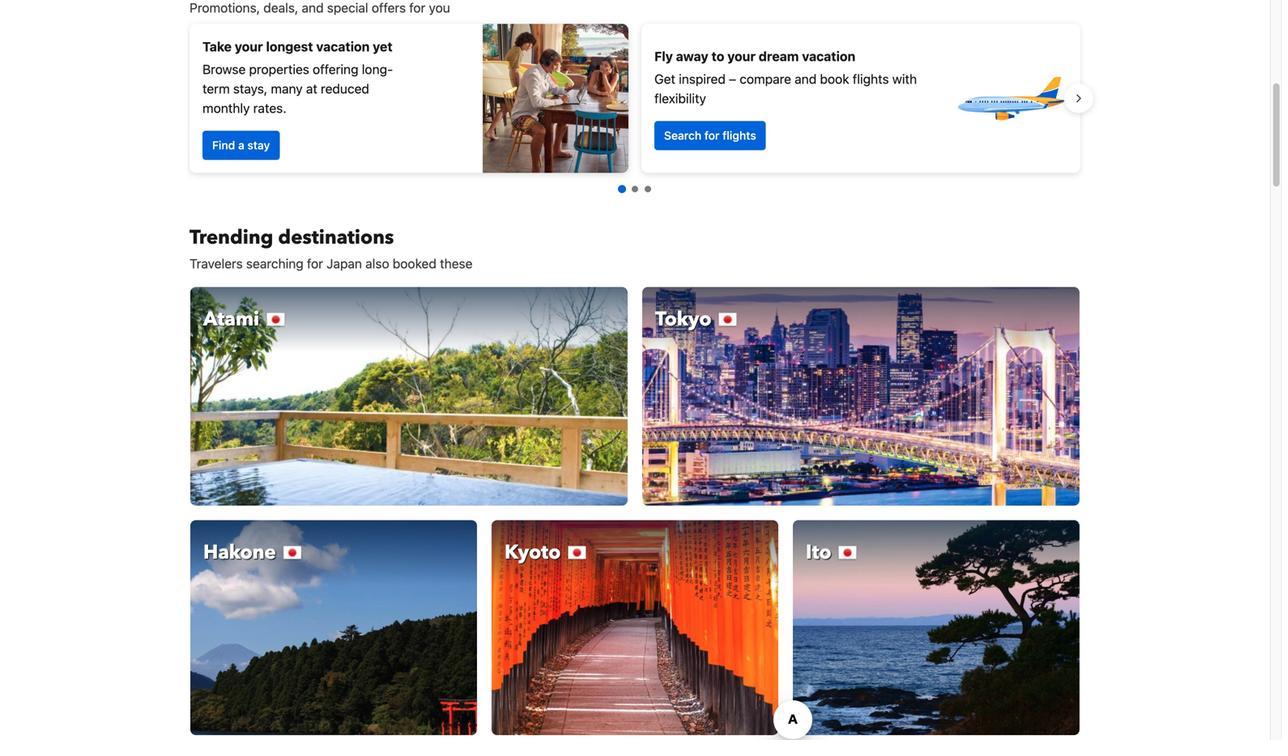 Task type: locate. For each thing, give the bounding box(es) containing it.
for left the japan on the top left of the page
[[307, 256, 323, 271]]

hakone link
[[190, 520, 478, 736]]

1 vertical spatial and
[[795, 71, 817, 87]]

flights left the with
[[853, 71, 889, 87]]

vacation inside fly away to your dream vacation get inspired – compare and book flights with flexibility
[[802, 49, 856, 64]]

0 horizontal spatial vacation
[[316, 39, 370, 54]]

for right the search
[[705, 129, 720, 142]]

find a stay
[[212, 139, 270, 152]]

2 vertical spatial for
[[307, 256, 323, 271]]

your
[[235, 39, 263, 54], [728, 49, 756, 64]]

you
[[429, 0, 450, 15]]

trending
[[190, 224, 273, 251]]

browse
[[203, 62, 246, 77]]

1 vertical spatial flights
[[723, 129, 756, 142]]

and right deals,
[[302, 0, 324, 15]]

your inside take your longest vacation yet browse properties offering long- term stays, many at reduced monthly rates.
[[235, 39, 263, 54]]

japan
[[327, 256, 362, 271]]

0 vertical spatial flights
[[853, 71, 889, 87]]

fly
[[655, 49, 673, 64]]

0 vertical spatial for
[[409, 0, 426, 15]]

1 horizontal spatial flights
[[853, 71, 889, 87]]

stays,
[[233, 81, 268, 96]]

destinations
[[278, 224, 394, 251]]

for
[[409, 0, 426, 15], [705, 129, 720, 142], [307, 256, 323, 271]]

vacation up offering
[[316, 39, 370, 54]]

for inside trending destinations travelers searching for japan also booked these
[[307, 256, 323, 271]]

and left book
[[795, 71, 817, 87]]

2 horizontal spatial for
[[705, 129, 720, 142]]

travelers
[[190, 256, 243, 271]]

special
[[327, 0, 368, 15]]

away
[[676, 49, 709, 64]]

search for flights link
[[655, 121, 766, 150]]

find
[[212, 139, 235, 152]]

book
[[820, 71, 850, 87]]

at
[[306, 81, 317, 96]]

booked
[[393, 256, 437, 271]]

flights right the search
[[723, 129, 756, 142]]

rates.
[[253, 100, 287, 116]]

ito
[[806, 540, 832, 566]]

1 horizontal spatial your
[[728, 49, 756, 64]]

find a stay link
[[203, 131, 280, 160]]

monthly
[[203, 100, 250, 116]]

0 vertical spatial and
[[302, 0, 324, 15]]

your right to
[[728, 49, 756, 64]]

region containing take your longest vacation yet
[[177, 17, 1094, 179]]

1 vertical spatial for
[[705, 129, 720, 142]]

and
[[302, 0, 324, 15], [795, 71, 817, 87]]

1 horizontal spatial vacation
[[802, 49, 856, 64]]

0 horizontal spatial and
[[302, 0, 324, 15]]

take your longest vacation yet image
[[483, 24, 629, 173]]

search
[[664, 129, 702, 142]]

to
[[712, 49, 725, 64]]

vacation
[[316, 39, 370, 54], [802, 49, 856, 64]]

long-
[[362, 62, 393, 77]]

for left "you"
[[409, 0, 426, 15]]

0 horizontal spatial your
[[235, 39, 263, 54]]

1 horizontal spatial and
[[795, 71, 817, 87]]

stay
[[247, 139, 270, 152]]

promotions, deals, and special offers for you
[[190, 0, 450, 15]]

and inside fly away to your dream vacation get inspired – compare and book flights with flexibility
[[795, 71, 817, 87]]

region
[[177, 17, 1094, 179]]

longest
[[266, 39, 313, 54]]

0 horizontal spatial flights
[[723, 129, 756, 142]]

vacation up book
[[802, 49, 856, 64]]

progress bar
[[618, 185, 651, 193]]

0 horizontal spatial for
[[307, 256, 323, 271]]

your right take
[[235, 39, 263, 54]]

flights
[[853, 71, 889, 87], [723, 129, 756, 142]]

also
[[366, 256, 389, 271]]



Task type: vqa. For each thing, say whether or not it's contained in the screenshot.
the left your
yes



Task type: describe. For each thing, give the bounding box(es) containing it.
your inside fly away to your dream vacation get inspired – compare and book flights with flexibility
[[728, 49, 756, 64]]

inspired
[[679, 71, 726, 87]]

promotions,
[[190, 0, 260, 15]]

ito link
[[792, 520, 1081, 736]]

flexibility
[[655, 91, 706, 106]]

tokyo
[[655, 306, 712, 333]]

dream
[[759, 49, 799, 64]]

reduced
[[321, 81, 369, 96]]

for inside region
[[705, 129, 720, 142]]

1 horizontal spatial for
[[409, 0, 426, 15]]

take
[[203, 39, 232, 54]]

hakone
[[203, 540, 276, 566]]

kyoto link
[[491, 520, 779, 736]]

tokyo link
[[642, 286, 1081, 507]]

yet
[[373, 39, 393, 54]]

deals,
[[264, 0, 298, 15]]

fly away to your dream vacation get inspired – compare and book flights with flexibility
[[655, 49, 917, 106]]

compare
[[740, 71, 792, 87]]

search for flights
[[664, 129, 756, 142]]

fly away to your dream vacation image
[[954, 42, 1068, 155]]

flights inside fly away to your dream vacation get inspired – compare and book flights with flexibility
[[853, 71, 889, 87]]

trending destinations travelers searching for japan also booked these
[[190, 224, 473, 271]]

these
[[440, 256, 473, 271]]

vacation inside take your longest vacation yet browse properties offering long- term stays, many at reduced monthly rates.
[[316, 39, 370, 54]]

take your longest vacation yet browse properties offering long- term stays, many at reduced monthly rates.
[[203, 39, 393, 116]]

offers
[[372, 0, 406, 15]]

many
[[271, 81, 303, 96]]

offering
[[313, 62, 359, 77]]

atami link
[[190, 286, 629, 507]]

–
[[729, 71, 736, 87]]

kyoto
[[505, 540, 561, 566]]

get
[[655, 71, 676, 87]]

searching
[[246, 256, 304, 271]]

atami
[[203, 306, 259, 333]]

with
[[893, 71, 917, 87]]

term
[[203, 81, 230, 96]]

properties
[[249, 62, 309, 77]]

a
[[238, 139, 245, 152]]



